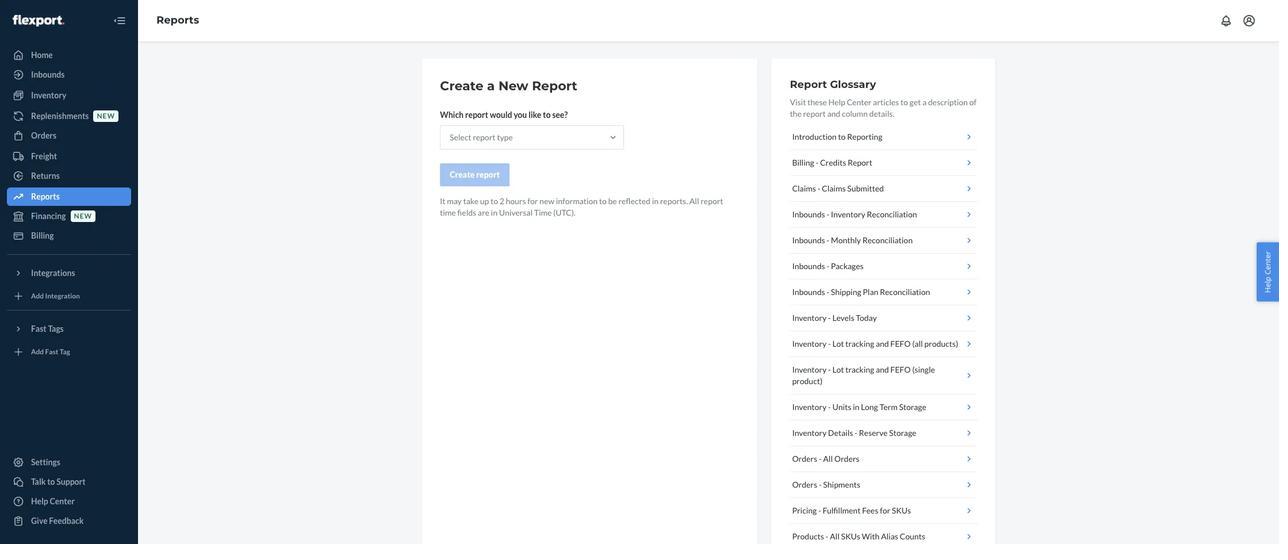 Task type: locate. For each thing, give the bounding box(es) containing it.
0 vertical spatial and
[[828, 109, 841, 119]]

all up orders - shipments
[[823, 454, 833, 464]]

all right products at the right
[[830, 532, 840, 541]]

create up may
[[450, 170, 475, 179]]

orders up orders - shipments
[[792, 454, 818, 464]]

- right the pricing
[[819, 506, 821, 515]]

- left monthly
[[827, 235, 830, 245]]

report down reporting
[[848, 158, 873, 167]]

inbounds up inbounds - packages
[[792, 235, 825, 245]]

billing down introduction
[[792, 158, 814, 167]]

pricing - fulfillment fees for skus
[[792, 506, 911, 515]]

1 vertical spatial center
[[1263, 251, 1273, 275]]

report inside visit these help center articles to get a description of the report and column details.
[[803, 109, 826, 119]]

for up time
[[528, 196, 538, 206]]

2 add from the top
[[31, 348, 44, 356]]

- left packages
[[827, 261, 830, 271]]

these
[[808, 97, 827, 107]]

1 vertical spatial reports link
[[7, 188, 131, 206]]

1 vertical spatial skus
[[841, 532, 860, 541]]

- for inbounds - monthly reconciliation
[[827, 235, 830, 245]]

give feedback
[[31, 516, 84, 526]]

1 vertical spatial create
[[450, 170, 475, 179]]

tracking down today
[[846, 339, 875, 349]]

0 vertical spatial a
[[487, 78, 495, 94]]

1 tracking from the top
[[846, 339, 875, 349]]

1 vertical spatial and
[[876, 339, 889, 349]]

- left shipments
[[819, 480, 822, 490]]

inventory
[[31, 90, 66, 100], [831, 209, 866, 219], [792, 313, 827, 323], [792, 339, 827, 349], [792, 365, 827, 375], [792, 402, 827, 412], [792, 428, 827, 438]]

billing inside 'button'
[[792, 158, 814, 167]]

to
[[901, 97, 908, 107], [543, 110, 551, 120], [838, 132, 846, 142], [491, 196, 498, 206], [599, 196, 607, 206], [47, 477, 55, 487]]

inventory - units in long term storage button
[[790, 395, 977, 421]]

a left new
[[487, 78, 495, 94]]

- down claims - claims submitted
[[827, 209, 830, 219]]

get
[[910, 97, 921, 107]]

1 add from the top
[[31, 292, 44, 301]]

give
[[31, 516, 48, 526]]

0 vertical spatial create
[[440, 78, 484, 94]]

reports.
[[660, 196, 688, 206]]

report for select report type
[[473, 132, 496, 142]]

lot for inventory - lot tracking and fefo (all products)
[[833, 339, 844, 349]]

add left integration
[[31, 292, 44, 301]]

orders up freight on the left
[[31, 131, 57, 140]]

2 vertical spatial in
[[853, 402, 860, 412]]

1 horizontal spatial reports
[[156, 14, 199, 27]]

all inside button
[[830, 532, 840, 541]]

- for inventory - levels today
[[828, 313, 831, 323]]

add down fast tags
[[31, 348, 44, 356]]

0 vertical spatial tracking
[[846, 339, 875, 349]]

settings
[[31, 457, 60, 467]]

report
[[803, 109, 826, 119], [465, 110, 488, 120], [473, 132, 496, 142], [476, 170, 500, 179], [701, 196, 723, 206]]

units
[[833, 402, 852, 412]]

talk to support button
[[7, 473, 131, 491]]

orders
[[31, 131, 57, 140], [792, 454, 818, 464], [835, 454, 860, 464], [792, 480, 818, 490]]

reports
[[156, 14, 199, 27], [31, 192, 60, 201]]

claims down 'billing - credits report'
[[792, 184, 816, 193]]

inventory up replenishments
[[31, 90, 66, 100]]

to left get
[[901, 97, 908, 107]]

in
[[652, 196, 659, 206], [491, 208, 498, 217], [853, 402, 860, 412]]

lot
[[833, 339, 844, 349], [833, 365, 844, 375]]

1 vertical spatial tracking
[[846, 365, 875, 375]]

report up select report type
[[465, 110, 488, 120]]

create report button
[[440, 163, 510, 186]]

report left type
[[473, 132, 496, 142]]

reconciliation down inbounds - packages button
[[880, 287, 930, 297]]

in left reports.
[[652, 196, 659, 206]]

and left column
[[828, 109, 841, 119]]

1 vertical spatial fefo
[[891, 365, 911, 375]]

1 vertical spatial for
[[880, 506, 891, 515]]

0 vertical spatial reports link
[[156, 14, 199, 27]]

orders - shipments
[[792, 480, 860, 490]]

inventory for inventory - units in long term storage
[[792, 402, 827, 412]]

create a new report
[[440, 78, 578, 94]]

monthly
[[831, 235, 861, 245]]

skus up counts
[[892, 506, 911, 515]]

0 vertical spatial lot
[[833, 339, 844, 349]]

tracking
[[846, 339, 875, 349], [846, 365, 875, 375]]

skus
[[892, 506, 911, 515], [841, 532, 860, 541]]

- for inventory - lot tracking and fefo (all products)
[[828, 339, 831, 349]]

orders for orders
[[31, 131, 57, 140]]

close navigation image
[[113, 14, 127, 28]]

help inside visit these help center articles to get a description of the report and column details.
[[829, 97, 846, 107]]

2 horizontal spatial help
[[1263, 277, 1273, 293]]

lot inside inventory - lot tracking and fefo (all products) button
[[833, 339, 844, 349]]

storage right the term
[[899, 402, 927, 412]]

0 vertical spatial billing
[[792, 158, 814, 167]]

1 horizontal spatial reports link
[[156, 14, 199, 27]]

0 horizontal spatial reports
[[31, 192, 60, 201]]

all inside button
[[823, 454, 833, 464]]

inventory down product)
[[792, 402, 827, 412]]

inventory - lot tracking and fefo (single product)
[[792, 365, 935, 386]]

- for billing - credits report
[[816, 158, 819, 167]]

- down 'billing - credits report'
[[818, 184, 821, 193]]

inbounds for inbounds - monthly reconciliation
[[792, 235, 825, 245]]

0 vertical spatial skus
[[892, 506, 911, 515]]

0 vertical spatial for
[[528, 196, 538, 206]]

inbounds for inbounds - shipping plan reconciliation
[[792, 287, 825, 297]]

claims
[[792, 184, 816, 193], [822, 184, 846, 193]]

today
[[856, 313, 877, 323]]

2 vertical spatial all
[[830, 532, 840, 541]]

inbounds inside inbounds - inventory reconciliation button
[[792, 209, 825, 219]]

inbounds left packages
[[792, 261, 825, 271]]

report inside 'button'
[[848, 158, 873, 167]]

1 horizontal spatial help center
[[1263, 251, 1273, 293]]

inventory down inventory - levels today
[[792, 339, 827, 349]]

0 horizontal spatial center
[[50, 496, 75, 506]]

inventory left levels
[[792, 313, 827, 323]]

pricing
[[792, 506, 817, 515]]

home link
[[7, 46, 131, 64]]

all right reports.
[[690, 196, 699, 206]]

- down inventory - levels today
[[828, 339, 831, 349]]

inbounds for inbounds - packages
[[792, 261, 825, 271]]

and down the inventory - levels today button
[[876, 339, 889, 349]]

shipping
[[831, 287, 862, 297]]

-
[[816, 158, 819, 167], [818, 184, 821, 193], [827, 209, 830, 219], [827, 235, 830, 245], [827, 261, 830, 271], [827, 287, 830, 297], [828, 313, 831, 323], [828, 339, 831, 349], [828, 365, 831, 375], [828, 402, 831, 412], [855, 428, 858, 438], [819, 454, 822, 464], [819, 480, 822, 490], [819, 506, 821, 515], [826, 532, 829, 541]]

0 vertical spatial add
[[31, 292, 44, 301]]

1 vertical spatial add
[[31, 348, 44, 356]]

report right reports.
[[701, 196, 723, 206]]

are
[[478, 208, 490, 217]]

0 horizontal spatial in
[[491, 208, 498, 217]]

to inside visit these help center articles to get a description of the report and column details.
[[901, 97, 908, 107]]

add fast tag
[[31, 348, 70, 356]]

orders - all orders
[[792, 454, 860, 464]]

report down these
[[803, 109, 826, 119]]

1 vertical spatial new
[[540, 196, 555, 206]]

tracking for (single
[[846, 365, 875, 375]]

1 horizontal spatial in
[[652, 196, 659, 206]]

1 fefo from the top
[[891, 339, 911, 349]]

settings link
[[7, 453, 131, 472]]

for right fees
[[880, 506, 891, 515]]

new inside it may take up to 2 hours for new information to be reflected in reports. all report time fields are in universal time (utc).
[[540, 196, 555, 206]]

1 vertical spatial all
[[823, 454, 833, 464]]

0 vertical spatial help
[[829, 97, 846, 107]]

- for inbounds - shipping plan reconciliation
[[827, 287, 830, 297]]

inbounds - monthly reconciliation
[[792, 235, 913, 245]]

help inside button
[[1263, 277, 1273, 293]]

report up these
[[790, 78, 827, 91]]

0 horizontal spatial help
[[31, 496, 48, 506]]

fulfillment
[[823, 506, 861, 515]]

report up the up
[[476, 170, 500, 179]]

billing link
[[7, 227, 131, 245]]

freight link
[[7, 147, 131, 166]]

0 vertical spatial all
[[690, 196, 699, 206]]

fefo inside inventory - lot tracking and fefo (single product)
[[891, 365, 911, 375]]

1 claims from the left
[[792, 184, 816, 193]]

products - all skus with alias counts
[[792, 532, 926, 541]]

a right get
[[923, 97, 927, 107]]

lot up units
[[833, 365, 844, 375]]

2 vertical spatial help
[[31, 496, 48, 506]]

fast
[[31, 324, 46, 334], [45, 348, 58, 356]]

inbounds - shipping plan reconciliation button
[[790, 280, 977, 305]]

inbounds down claims - claims submitted
[[792, 209, 825, 219]]

1 horizontal spatial new
[[97, 112, 115, 120]]

- right details
[[855, 428, 858, 438]]

in left long
[[853, 402, 860, 412]]

- up orders - shipments
[[819, 454, 822, 464]]

- inside button
[[826, 532, 829, 541]]

inbounds down home
[[31, 70, 65, 79]]

- inside inventory - lot tracking and fefo (single product)
[[828, 365, 831, 375]]

skus left the with
[[841, 532, 860, 541]]

0 horizontal spatial help center
[[31, 496, 75, 506]]

1 horizontal spatial skus
[[892, 506, 911, 515]]

inventory - levels today
[[792, 313, 877, 323]]

0 vertical spatial new
[[97, 112, 115, 120]]

product)
[[792, 376, 823, 386]]

new up time
[[540, 196, 555, 206]]

0 vertical spatial help center
[[1263, 251, 1273, 293]]

in inside inventory - units in long term storage button
[[853, 402, 860, 412]]

2 vertical spatial new
[[74, 212, 92, 221]]

inbounds inside inbounds - packages button
[[792, 261, 825, 271]]

1 vertical spatial a
[[923, 97, 927, 107]]

which report would you like to see?
[[440, 110, 568, 120]]

tracking inside inventory - lot tracking and fefo (single product)
[[846, 365, 875, 375]]

report for which report would you like to see?
[[465, 110, 488, 120]]

- up inventory - units in long term storage
[[828, 365, 831, 375]]

- left units
[[828, 402, 831, 412]]

help center button
[[1257, 243, 1279, 302]]

2 horizontal spatial in
[[853, 402, 860, 412]]

1 horizontal spatial billing
[[792, 158, 814, 167]]

0 horizontal spatial new
[[74, 212, 92, 221]]

fast left tag
[[45, 348, 58, 356]]

reconciliation down inbounds - inventory reconciliation button
[[863, 235, 913, 245]]

2 horizontal spatial new
[[540, 196, 555, 206]]

2 lot from the top
[[833, 365, 844, 375]]

- for products - all skus with alias counts
[[826, 532, 829, 541]]

- for inbounds - inventory reconciliation
[[827, 209, 830, 219]]

2 tracking from the top
[[846, 365, 875, 375]]

2 vertical spatial center
[[50, 496, 75, 506]]

new up billing link
[[74, 212, 92, 221]]

- inside 'button'
[[816, 158, 819, 167]]

0 horizontal spatial reports link
[[7, 188, 131, 206]]

- left levels
[[828, 313, 831, 323]]

to left be
[[599, 196, 607, 206]]

and down inventory - lot tracking and fefo (all products) button
[[876, 365, 889, 375]]

reports link
[[156, 14, 199, 27], [7, 188, 131, 206]]

center inside button
[[1263, 251, 1273, 275]]

inbounds inside inbounds - shipping plan reconciliation button
[[792, 287, 825, 297]]

0 horizontal spatial claims
[[792, 184, 816, 193]]

2 fefo from the top
[[891, 365, 911, 375]]

0 vertical spatial fast
[[31, 324, 46, 334]]

billing down financing
[[31, 231, 54, 240]]

orders - shipments button
[[790, 472, 977, 498]]

1 lot from the top
[[833, 339, 844, 349]]

storage right the reserve
[[889, 428, 917, 438]]

1 vertical spatial lot
[[833, 365, 844, 375]]

1 horizontal spatial help
[[829, 97, 846, 107]]

- left 'credits'
[[816, 158, 819, 167]]

1 horizontal spatial center
[[847, 97, 872, 107]]

for inside it may take up to 2 hours for new information to be reflected in reports. all report time fields are in universal time (utc).
[[528, 196, 538, 206]]

add for add fast tag
[[31, 348, 44, 356]]

2 vertical spatial and
[[876, 365, 889, 375]]

2 claims from the left
[[822, 184, 846, 193]]

1 horizontal spatial claims
[[822, 184, 846, 193]]

lot down inventory - levels today
[[833, 339, 844, 349]]

0 horizontal spatial billing
[[31, 231, 54, 240]]

1 vertical spatial in
[[491, 208, 498, 217]]

reconciliation down 'claims - claims submitted' button
[[867, 209, 917, 219]]

create up which
[[440, 78, 484, 94]]

shipments
[[823, 480, 860, 490]]

would
[[490, 110, 512, 120]]

lot inside inventory - lot tracking and fefo (single product)
[[833, 365, 844, 375]]

0 horizontal spatial for
[[528, 196, 538, 206]]

tracking down inventory - lot tracking and fefo (all products) at right
[[846, 365, 875, 375]]

report inside button
[[476, 170, 500, 179]]

inventory up orders - all orders
[[792, 428, 827, 438]]

0 vertical spatial reconciliation
[[867, 209, 917, 219]]

fast tags button
[[7, 320, 131, 338]]

orders up the pricing
[[792, 480, 818, 490]]

fefo left (all
[[891, 339, 911, 349]]

visit
[[790, 97, 806, 107]]

integration
[[45, 292, 80, 301]]

long
[[861, 402, 878, 412]]

- left the "shipping"
[[827, 287, 830, 297]]

1 vertical spatial reports
[[31, 192, 60, 201]]

center
[[847, 97, 872, 107], [1263, 251, 1273, 275], [50, 496, 75, 506]]

1 horizontal spatial a
[[923, 97, 927, 107]]

2 horizontal spatial report
[[848, 158, 873, 167]]

inventory up monthly
[[831, 209, 866, 219]]

billing
[[792, 158, 814, 167], [31, 231, 54, 240]]

1 vertical spatial reconciliation
[[863, 235, 913, 245]]

for inside button
[[880, 506, 891, 515]]

create inside button
[[450, 170, 475, 179]]

inbounds
[[31, 70, 65, 79], [792, 209, 825, 219], [792, 235, 825, 245], [792, 261, 825, 271], [792, 287, 825, 297]]

a inside visit these help center articles to get a description of the report and column details.
[[923, 97, 927, 107]]

add
[[31, 292, 44, 301], [31, 348, 44, 356]]

report up see?
[[532, 78, 578, 94]]

0 vertical spatial fefo
[[891, 339, 911, 349]]

1 vertical spatial help
[[1263, 277, 1273, 293]]

billing for billing
[[31, 231, 54, 240]]

products)
[[925, 339, 958, 349]]

report for billing - credits report
[[848, 158, 873, 167]]

and inside inventory - lot tracking and fefo (single product)
[[876, 365, 889, 375]]

0 vertical spatial storage
[[899, 402, 927, 412]]

inventory inside inventory - lot tracking and fefo (single product)
[[792, 365, 827, 375]]

support
[[57, 477, 86, 487]]

create
[[440, 78, 484, 94], [450, 170, 475, 179]]

inbounds - inventory reconciliation
[[792, 209, 917, 219]]

pricing - fulfillment fees for skus button
[[790, 498, 977, 524]]

inbounds down inbounds - packages
[[792, 287, 825, 297]]

0 vertical spatial reports
[[156, 14, 199, 27]]

1 horizontal spatial for
[[880, 506, 891, 515]]

reconciliation for inbounds - monthly reconciliation
[[863, 235, 913, 245]]

report inside it may take up to 2 hours for new information to be reflected in reports. all report time fields are in universal time (utc).
[[701, 196, 723, 206]]

- right products at the right
[[826, 532, 829, 541]]

and for inventory - lot tracking and fefo (single product)
[[876, 365, 889, 375]]

2 vertical spatial reconciliation
[[880, 287, 930, 297]]

0 vertical spatial center
[[847, 97, 872, 107]]

fefo left (single at the right bottom of the page
[[891, 365, 911, 375]]

fast left tags
[[31, 324, 46, 334]]

inventory - lot tracking and fefo (single product) button
[[790, 357, 977, 395]]

create report
[[450, 170, 500, 179]]

claims down 'credits'
[[822, 184, 846, 193]]

in right the are
[[491, 208, 498, 217]]

new up orders link
[[97, 112, 115, 120]]

report
[[532, 78, 578, 94], [790, 78, 827, 91], [848, 158, 873, 167]]

1 vertical spatial billing
[[31, 231, 54, 240]]

inventory up product)
[[792, 365, 827, 375]]

2 horizontal spatial center
[[1263, 251, 1273, 275]]

0 horizontal spatial report
[[532, 78, 578, 94]]

column
[[842, 109, 868, 119]]

inbounds inside 'inbounds - monthly reconciliation' button
[[792, 235, 825, 245]]

add fast tag link
[[7, 343, 131, 361]]

inbounds inside inbounds link
[[31, 70, 65, 79]]

inbounds - shipping plan reconciliation
[[792, 287, 930, 297]]

0 horizontal spatial skus
[[841, 532, 860, 541]]



Task type: vqa. For each thing, say whether or not it's contained in the screenshot.
leftmost Select A Valid Order
no



Task type: describe. For each thing, give the bounding box(es) containing it.
details
[[828, 428, 853, 438]]

inbounds - packages button
[[790, 254, 977, 280]]

may
[[447, 196, 462, 206]]

flexport logo image
[[13, 15, 64, 26]]

like
[[529, 110, 542, 120]]

credits
[[820, 158, 846, 167]]

2
[[500, 196, 504, 206]]

- for orders - all orders
[[819, 454, 822, 464]]

articles
[[873, 97, 899, 107]]

reflected
[[619, 196, 651, 206]]

returns link
[[7, 167, 131, 185]]

- for claims - claims submitted
[[818, 184, 821, 193]]

inventory for inventory - levels today
[[792, 313, 827, 323]]

hours
[[506, 196, 526, 206]]

and inside visit these help center articles to get a description of the report and column details.
[[828, 109, 841, 119]]

inventory for inventory details - reserve storage
[[792, 428, 827, 438]]

add integration link
[[7, 287, 131, 305]]

billing - credits report
[[792, 158, 873, 167]]

lot for inventory - lot tracking and fefo (single product)
[[833, 365, 844, 375]]

center inside visit these help center articles to get a description of the report and column details.
[[847, 97, 872, 107]]

1 vertical spatial fast
[[45, 348, 58, 356]]

skus inside button
[[841, 532, 860, 541]]

talk to support
[[31, 477, 86, 487]]

term
[[880, 402, 898, 412]]

tag
[[60, 348, 70, 356]]

inbounds - packages
[[792, 261, 864, 271]]

products - all skus with alias counts button
[[790, 524, 977, 544]]

inventory for inventory - lot tracking and fefo (all products)
[[792, 339, 827, 349]]

submitted
[[847, 184, 884, 193]]

- for inventory - units in long term storage
[[828, 402, 831, 412]]

inventory - units in long term storage
[[792, 402, 927, 412]]

- for pricing - fulfillment fees for skus
[[819, 506, 821, 515]]

- for inbounds - packages
[[827, 261, 830, 271]]

inventory link
[[7, 86, 131, 105]]

counts
[[900, 532, 926, 541]]

reports inside reports link
[[31, 192, 60, 201]]

inbounds - inventory reconciliation button
[[790, 202, 977, 228]]

inbounds for inbounds - inventory reconciliation
[[792, 209, 825, 219]]

add for add integration
[[31, 292, 44, 301]]

plan
[[863, 287, 879, 297]]

time
[[440, 208, 456, 217]]

1 horizontal spatial report
[[790, 78, 827, 91]]

universal
[[499, 208, 533, 217]]

- for inventory - lot tracking and fefo (single product)
[[828, 365, 831, 375]]

details.
[[870, 109, 895, 119]]

visit these help center articles to get a description of the report and column details.
[[790, 97, 977, 119]]

introduction to reporting button
[[790, 124, 977, 150]]

fefo for (all
[[891, 339, 911, 349]]

talk
[[31, 477, 46, 487]]

it may take up to 2 hours for new information to be reflected in reports. all report time fields are in universal time (utc).
[[440, 196, 723, 217]]

it
[[440, 196, 446, 206]]

glossary
[[830, 78, 876, 91]]

inventory for inventory - lot tracking and fefo (single product)
[[792, 365, 827, 375]]

give feedback button
[[7, 512, 131, 530]]

0 vertical spatial in
[[652, 196, 659, 206]]

orders - all orders button
[[790, 446, 977, 472]]

tracking for (all
[[846, 339, 875, 349]]

1 vertical spatial help center
[[31, 496, 75, 506]]

orders for orders - shipments
[[792, 480, 818, 490]]

help center inside button
[[1263, 251, 1273, 293]]

fees
[[862, 506, 879, 515]]

inventory - levels today button
[[790, 305, 977, 331]]

new for replenishments
[[97, 112, 115, 120]]

fields
[[458, 208, 476, 217]]

to left 2
[[491, 196, 498, 206]]

with
[[862, 532, 880, 541]]

inbounds - monthly reconciliation button
[[790, 228, 977, 254]]

information
[[556, 196, 598, 206]]

0 horizontal spatial a
[[487, 78, 495, 94]]

tags
[[48, 324, 64, 334]]

to right talk
[[47, 477, 55, 487]]

and for inventory - lot tracking and fefo (all products)
[[876, 339, 889, 349]]

inventory details - reserve storage
[[792, 428, 917, 438]]

inventory for inventory
[[31, 90, 66, 100]]

skus inside button
[[892, 506, 911, 515]]

reconciliation for inbounds - inventory reconciliation
[[867, 209, 917, 219]]

inventory - lot tracking and fefo (all products)
[[792, 339, 958, 349]]

report for create report
[[476, 170, 500, 179]]

1 vertical spatial storage
[[889, 428, 917, 438]]

home
[[31, 50, 53, 60]]

which
[[440, 110, 464, 120]]

orders up shipments
[[835, 454, 860, 464]]

of
[[970, 97, 977, 107]]

billing for billing - credits report
[[792, 158, 814, 167]]

to left reporting
[[838, 132, 846, 142]]

orders for orders - all orders
[[792, 454, 818, 464]]

inbounds for inbounds
[[31, 70, 65, 79]]

(utc).
[[553, 208, 576, 217]]

description
[[928, 97, 968, 107]]

see?
[[552, 110, 568, 120]]

fefo for (single
[[891, 365, 911, 375]]

new for financing
[[74, 212, 92, 221]]

to right 'like'
[[543, 110, 551, 120]]

the
[[790, 109, 802, 119]]

fast inside dropdown button
[[31, 324, 46, 334]]

all for orders
[[823, 454, 833, 464]]

create for create report
[[450, 170, 475, 179]]

help center link
[[7, 492, 131, 511]]

orders link
[[7, 127, 131, 145]]

all inside it may take up to 2 hours for new information to be reflected in reports. all report time fields are in universal time (utc).
[[690, 196, 699, 206]]

report for create a new report
[[532, 78, 578, 94]]

new
[[499, 78, 529, 94]]

freight
[[31, 151, 57, 161]]

claims - claims submitted
[[792, 184, 884, 193]]

add integration
[[31, 292, 80, 301]]

reporting
[[847, 132, 883, 142]]

returns
[[31, 171, 60, 181]]

all for products
[[830, 532, 840, 541]]

replenishments
[[31, 111, 89, 121]]

select
[[450, 132, 471, 142]]

up
[[480, 196, 489, 206]]

open account menu image
[[1243, 14, 1256, 28]]

- for orders - shipments
[[819, 480, 822, 490]]

fast tags
[[31, 324, 64, 334]]

(all
[[912, 339, 923, 349]]

inventory - lot tracking and fefo (all products) button
[[790, 331, 977, 357]]

integrations
[[31, 268, 75, 278]]

create for create a new report
[[440, 78, 484, 94]]

report glossary
[[790, 78, 876, 91]]

open notifications image
[[1220, 14, 1233, 28]]

introduction
[[792, 132, 837, 142]]



